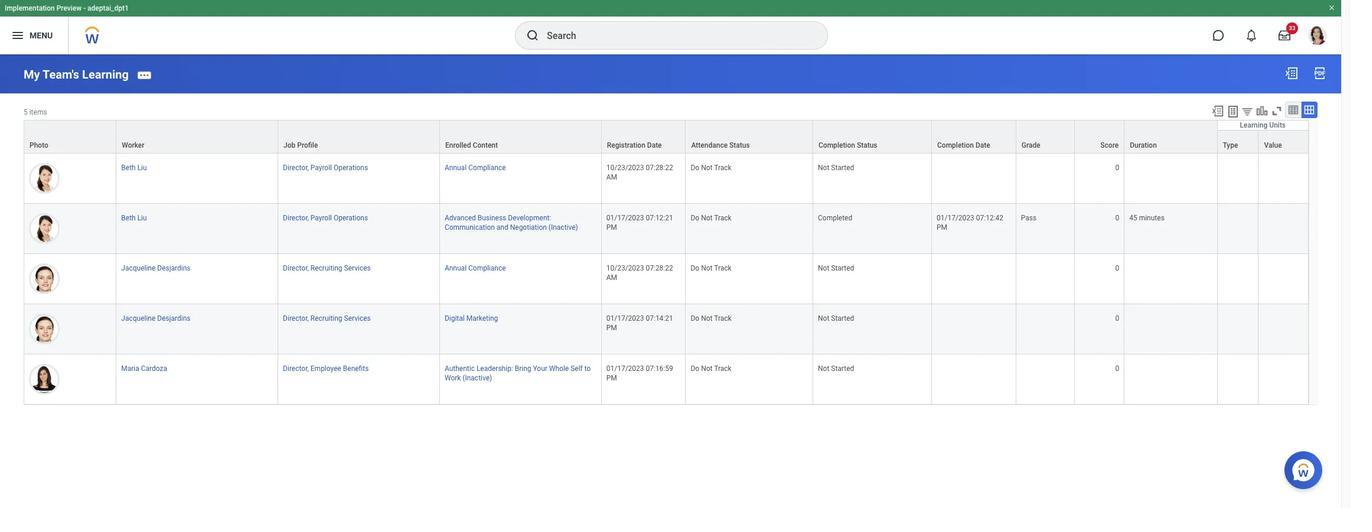 Task type: vqa. For each thing, say whether or not it's contained in the screenshot.
second Not Started element from the bottom "Not Started"
yes



Task type: describe. For each thing, give the bounding box(es) containing it.
payroll for 2nd director, payroll operations link from the bottom of the my team's learning main content
[[311, 164, 332, 172]]

duration
[[1130, 141, 1157, 149]]

2 not started element from the top
[[818, 262, 854, 272]]

content
[[473, 141, 498, 149]]

minutes
[[1139, 214, 1165, 222]]

maria cardoza link
[[121, 362, 167, 373]]

bring
[[515, 365, 531, 373]]

07:12:21
[[646, 214, 673, 222]]

07:16:59
[[646, 365, 673, 373]]

payroll for 1st director, payroll operations link from the bottom
[[311, 214, 332, 222]]

row containing type
[[24, 130, 1309, 153]]

3 do from the top
[[691, 264, 700, 272]]

01/17/2023 for 01/17/2023 07:12:42 pm
[[937, 214, 975, 222]]

do not track for 3rd not started element from the bottom
[[691, 264, 732, 272]]

Search Workday  search field
[[547, 22, 804, 48]]

authentic leadership: bring your whole self to work (inactive)
[[445, 365, 591, 382]]

completion for completion status
[[819, 141, 855, 149]]

implementation
[[5, 4, 55, 12]]

pm for 01/17/2023 07:16:59 pm
[[607, 374, 617, 382]]

my team's learning
[[24, 67, 129, 81]]

attendance status
[[692, 141, 750, 149]]

completed
[[818, 214, 853, 222]]

jacqueline for annual compliance
[[121, 264, 156, 272]]

view printable version (pdf) image
[[1313, 66, 1328, 80]]

toolbar inside my team's learning main content
[[1206, 101, 1318, 120]]

not started for 2nd not started element from the bottom
[[818, 314, 854, 323]]

2 started from the top
[[831, 264, 854, 272]]

pm for 01/17/2023 07:12:21 pm
[[607, 223, 617, 232]]

3 0 from the top
[[1116, 264, 1120, 272]]

07:14:21
[[646, 314, 673, 323]]

attendance
[[692, 141, 728, 149]]

not started for 4th not started element from the top of the my team's learning main content
[[818, 365, 854, 373]]

33 button
[[1272, 22, 1299, 48]]

do for authentic leadership: bring your whole self to work (inactive) link
[[691, 365, 700, 373]]

expand table image
[[1304, 104, 1316, 116]]

do for the advanced business development: communication and negotiation (inactive) link
[[691, 214, 700, 222]]

1 beth from the top
[[121, 164, 136, 172]]

3 started from the top
[[831, 314, 854, 323]]

marketing
[[467, 314, 498, 323]]

registration
[[607, 141, 646, 149]]

annual compliance link for 3rd not started element from the bottom
[[445, 262, 506, 272]]

preview
[[57, 4, 82, 12]]

07:28:22 for fourth not started element from the bottom
[[646, 164, 673, 172]]

services for annual compliance
[[344, 264, 371, 272]]

01/17/2023 07:12:21 pm
[[607, 214, 675, 232]]

01/17/2023 for 01/17/2023 07:16:59 pm
[[607, 365, 644, 373]]

business
[[478, 214, 507, 222]]

do not track element for 4th not started element from the top of the my team's learning main content
[[691, 362, 732, 373]]

worker button
[[117, 120, 278, 153]]

grade button
[[1017, 120, 1075, 153]]

compliance for "annual compliance" link related to 3rd not started element from the bottom
[[469, 264, 506, 272]]

director, recruiting services for digital marketing
[[283, 314, 371, 323]]

my team's learning element
[[24, 67, 129, 81]]

do for "digital marketing" 'link'
[[691, 314, 700, 323]]

worker
[[122, 141, 144, 149]]

recruiting for annual compliance
[[311, 264, 342, 272]]

01/17/2023 07:14:21 pm
[[607, 314, 675, 332]]

table image
[[1288, 104, 1300, 116]]

team's
[[43, 67, 79, 81]]

units
[[1270, 121, 1286, 129]]

annual compliance for "annual compliance" link related to 3rd not started element from the bottom
[[445, 264, 506, 272]]

annual for 3rd not started element from the bottom
[[445, 264, 467, 272]]

0 for authentic leadership: bring your whole self to work (inactive) link
[[1116, 365, 1120, 373]]

2 liu from the top
[[137, 214, 147, 222]]

advanced business development: communication and negotiation (inactive)
[[445, 214, 578, 232]]

track for 4th not started element from the top of the my team's learning main content's do not track element
[[714, 365, 732, 373]]

to
[[585, 365, 591, 373]]

menu banner
[[0, 0, 1342, 54]]

director, recruiting services link for digital
[[283, 312, 371, 323]]

completed element
[[818, 211, 853, 222]]

01/17/2023 for 01/17/2023 07:14:21 pm
[[607, 314, 644, 323]]

completion for completion date
[[938, 141, 974, 149]]

items
[[29, 108, 47, 116]]

1 not started element from the top
[[818, 161, 854, 172]]

pm for 01/17/2023 07:12:42 pm
[[937, 223, 948, 232]]

status for attendance status
[[730, 141, 750, 149]]

track for 3rd not started element from the bottom do not track element
[[714, 264, 732, 272]]

job
[[284, 141, 296, 149]]

33
[[1289, 25, 1296, 31]]

4 started from the top
[[831, 365, 854, 373]]

status for completion status
[[857, 141, 878, 149]]

photo button
[[24, 120, 116, 153]]

completion date button
[[932, 120, 1016, 153]]

jacqueline desjardins link for digital
[[121, 312, 191, 323]]

jacqueline desjardins for digital
[[121, 314, 191, 323]]

justify image
[[11, 28, 25, 43]]

score
[[1101, 141, 1119, 149]]

photo
[[30, 141, 48, 149]]

profile
[[297, 141, 318, 149]]

director, recruiting services for annual compliance
[[283, 264, 371, 272]]

my
[[24, 67, 40, 81]]

4 do not track from the top
[[691, 314, 732, 323]]

select to filter grid data image
[[1241, 105, 1254, 117]]

07:28:22 for 3rd not started element from the bottom
[[646, 264, 673, 272]]

completion date
[[938, 141, 991, 149]]

track for do not track element for fourth not started element from the bottom
[[714, 164, 732, 172]]

1 0 from the top
[[1116, 164, 1120, 172]]

digital
[[445, 314, 465, 323]]

export to excel image for view printable version (pdf) icon
[[1285, 66, 1299, 80]]

do not track for fourth not started element from the bottom
[[691, 164, 732, 172]]

implementation preview -   adeptai_dpt1
[[5, 4, 129, 12]]

director, for authentic leadership: bring your whole self to work (inactive)
[[283, 365, 309, 373]]

1 employee's photo (jacqueline desjardins) image from the top
[[29, 263, 60, 294]]

maria
[[121, 365, 139, 373]]

whole
[[549, 365, 569, 373]]

adeptai_dpt1
[[87, 4, 129, 12]]

communication
[[445, 223, 495, 232]]

profile logan mcneil image
[[1309, 26, 1328, 47]]

employee's photo (maria cardoza) image
[[29, 364, 60, 395]]

job profile
[[284, 141, 318, 149]]

jacqueline for digital marketing
[[121, 314, 156, 323]]

enrolled
[[445, 141, 471, 149]]

45
[[1130, 214, 1138, 222]]

benefits
[[343, 365, 369, 373]]

advanced
[[445, 214, 476, 222]]

do not track element for 3rd not started element from the bottom
[[691, 262, 732, 272]]

job profile button
[[278, 120, 440, 153]]

grade
[[1022, 141, 1041, 149]]

cardoza
[[141, 365, 167, 373]]

1 liu from the top
[[137, 164, 147, 172]]

leadership:
[[477, 365, 513, 373]]

menu button
[[0, 17, 68, 54]]

2 beth from the top
[[121, 214, 136, 222]]

jacqueline desjardins for annual
[[121, 264, 191, 272]]

work
[[445, 374, 461, 382]]

my team's learning main content
[[0, 54, 1342, 416]]

menu
[[30, 31, 53, 40]]



Task type: locate. For each thing, give the bounding box(es) containing it.
am up the '01/17/2023 07:14:21 pm'
[[607, 274, 617, 282]]

1 vertical spatial learning
[[1240, 121, 1268, 129]]

completion status
[[819, 141, 878, 149]]

am down registration
[[607, 173, 617, 181]]

0
[[1116, 164, 1120, 172], [1116, 214, 1120, 222], [1116, 264, 1120, 272], [1116, 314, 1120, 323], [1116, 365, 1120, 373]]

employee's photo (jacqueline desjardins) image
[[29, 263, 60, 294], [29, 314, 60, 344]]

4 director, from the top
[[283, 314, 309, 323]]

5 do not track from the top
[[691, 365, 732, 373]]

1 vertical spatial desjardins
[[157, 314, 191, 323]]

pm inside 01/17/2023 07:12:42 pm
[[937, 223, 948, 232]]

0 vertical spatial export to excel image
[[1285, 66, 1299, 80]]

1 vertical spatial compliance
[[469, 264, 506, 272]]

not started element
[[818, 161, 854, 172], [818, 262, 854, 272], [818, 312, 854, 323], [818, 362, 854, 373]]

enrolled content button
[[440, 120, 601, 153]]

01/17/2023 inside 01/17/2023 07:12:42 pm
[[937, 214, 975, 222]]

pm inside the '01/17/2023 07:14:21 pm'
[[607, 324, 617, 332]]

(inactive) down leadership:
[[463, 374, 492, 382]]

07:28:22 down registration date
[[646, 164, 673, 172]]

4 track from the top
[[714, 314, 732, 323]]

director,
[[283, 164, 309, 172], [283, 214, 309, 222], [283, 264, 309, 272], [283, 314, 309, 323], [283, 365, 309, 373]]

1 vertical spatial beth
[[121, 214, 136, 222]]

0 horizontal spatial learning
[[82, 67, 129, 81]]

annual compliance down the communication
[[445, 264, 506, 272]]

1 vertical spatial liu
[[137, 214, 147, 222]]

1 horizontal spatial export to excel image
[[1285, 66, 1299, 80]]

1 recruiting from the top
[[311, 264, 342, 272]]

3 do not track element from the top
[[691, 262, 732, 272]]

01/17/2023
[[607, 214, 644, 222], [937, 214, 975, 222], [607, 314, 644, 323], [607, 365, 644, 373]]

jacqueline desjardins link for annual
[[121, 262, 191, 272]]

notifications large image
[[1246, 30, 1258, 41]]

3 do not track from the top
[[691, 264, 732, 272]]

1 vertical spatial director, payroll operations link
[[283, 211, 368, 222]]

4 not started from the top
[[818, 365, 854, 373]]

1 completion from the left
[[819, 141, 855, 149]]

1 vertical spatial jacqueline desjardins
[[121, 314, 191, 323]]

2 director, payroll operations link from the top
[[283, 211, 368, 222]]

01/17/2023 07:16:59 pm
[[607, 365, 675, 382]]

annual compliance for "annual compliance" link related to fourth not started element from the bottom
[[445, 164, 506, 172]]

1 horizontal spatial completion
[[938, 141, 974, 149]]

07:12:42
[[976, 214, 1004, 222]]

07:28:22
[[646, 164, 673, 172], [646, 264, 673, 272]]

annual compliance down the enrolled content
[[445, 164, 506, 172]]

1 do not track from the top
[[691, 164, 732, 172]]

10/23/2023 07:28:22 am up the 07:14:21 at the bottom left of the page
[[607, 264, 675, 282]]

4 do not track element from the top
[[691, 312, 732, 323]]

director, payroll operations
[[283, 164, 368, 172], [283, 214, 368, 222]]

1 track from the top
[[714, 164, 732, 172]]

not started for 3rd not started element from the bottom
[[818, 264, 854, 272]]

0 horizontal spatial export to excel image
[[1212, 104, 1225, 117]]

jacqueline
[[121, 264, 156, 272], [121, 314, 156, 323]]

0 vertical spatial beth liu
[[121, 164, 147, 172]]

2 annual from the top
[[445, 264, 467, 272]]

and
[[497, 223, 509, 232]]

1 services from the top
[[344, 264, 371, 272]]

pass element
[[1021, 211, 1037, 222]]

4 do from the top
[[691, 314, 700, 323]]

4 not started element from the top
[[818, 362, 854, 373]]

0 vertical spatial annual compliance link
[[445, 161, 506, 172]]

not started for fourth not started element from the bottom
[[818, 164, 854, 172]]

1 annual from the top
[[445, 164, 467, 172]]

2 07:28:22 from the top
[[646, 264, 673, 272]]

do not track
[[691, 164, 732, 172], [691, 214, 732, 222], [691, 264, 732, 272], [691, 314, 732, 323], [691, 365, 732, 373]]

3 track from the top
[[714, 264, 732, 272]]

4 row from the top
[[24, 204, 1309, 254]]

0 vertical spatial am
[[607, 173, 617, 181]]

1 vertical spatial director, recruiting services link
[[283, 312, 371, 323]]

2 do from the top
[[691, 214, 700, 222]]

2 beth liu link from the top
[[121, 211, 147, 222]]

1 vertical spatial (inactive)
[[463, 374, 492, 382]]

2 completion from the left
[[938, 141, 974, 149]]

director, for digital marketing
[[283, 314, 309, 323]]

status inside popup button
[[730, 141, 750, 149]]

2 beth liu from the top
[[121, 214, 147, 222]]

01/17/2023 left 07:12:42
[[937, 214, 975, 222]]

5
[[24, 108, 28, 116]]

date
[[647, 141, 662, 149], [976, 141, 991, 149]]

1 director, from the top
[[283, 164, 309, 172]]

export to excel image for export to worksheets image
[[1212, 104, 1225, 117]]

1 jacqueline desjardins from the top
[[121, 264, 191, 272]]

value
[[1265, 141, 1282, 149]]

beth
[[121, 164, 136, 172], [121, 214, 136, 222]]

attendance status button
[[686, 120, 813, 153]]

1 vertical spatial 07:28:22
[[646, 264, 673, 272]]

0 vertical spatial employee's photo (beth liu) image
[[29, 163, 60, 194]]

2 employee's photo (beth liu) image from the top
[[29, 213, 60, 244]]

self
[[571, 365, 583, 373]]

5 row from the top
[[24, 254, 1309, 304]]

type button
[[1218, 130, 1259, 153]]

10/23/2023 07:28:22 am for fourth not started element from the bottom
[[607, 164, 675, 181]]

5 track from the top
[[714, 365, 732, 373]]

not
[[701, 164, 713, 172], [818, 164, 830, 172], [701, 214, 713, 222], [701, 264, 713, 272], [818, 264, 830, 272], [701, 314, 713, 323], [818, 314, 830, 323], [701, 365, 713, 373], [818, 365, 830, 373]]

45 minutes
[[1130, 214, 1165, 222]]

0 vertical spatial 07:28:22
[[646, 164, 673, 172]]

1 do from the top
[[691, 164, 700, 172]]

1 vertical spatial director, payroll operations
[[283, 214, 368, 222]]

1 vertical spatial am
[[607, 274, 617, 282]]

authentic
[[445, 365, 475, 373]]

date for completion date
[[976, 141, 991, 149]]

0 vertical spatial jacqueline desjardins link
[[121, 262, 191, 272]]

2 recruiting from the top
[[311, 314, 342, 323]]

0 vertical spatial (inactive)
[[549, 223, 578, 232]]

2 employee's photo (jacqueline desjardins) image from the top
[[29, 314, 60, 344]]

1 director, recruiting services from the top
[[283, 264, 371, 272]]

1 horizontal spatial status
[[857, 141, 878, 149]]

0 vertical spatial desjardins
[[157, 264, 191, 272]]

0 vertical spatial director, recruiting services link
[[283, 262, 371, 272]]

10/23/2023 down registration
[[607, 164, 644, 172]]

started
[[831, 164, 854, 172], [831, 264, 854, 272], [831, 314, 854, 323], [831, 365, 854, 373]]

track
[[714, 164, 732, 172], [714, 214, 732, 222], [714, 264, 732, 272], [714, 314, 732, 323], [714, 365, 732, 373]]

employee's photo (beth liu) image
[[29, 163, 60, 194], [29, 213, 60, 244]]

5 director, from the top
[[283, 365, 309, 373]]

1 employee's photo (beth liu) image from the top
[[29, 163, 60, 194]]

01/17/2023 inside "01/17/2023 07:12:21 pm"
[[607, 214, 644, 222]]

0 vertical spatial 10/23/2023
[[607, 164, 644, 172]]

advanced business development: communication and negotiation (inactive) link
[[445, 211, 578, 232]]

compliance down and
[[469, 264, 506, 272]]

10/23/2023 07:28:22 am for 3rd not started element from the bottom
[[607, 264, 675, 282]]

close environment banner image
[[1329, 4, 1336, 11]]

annual compliance link down the enrolled content
[[445, 161, 506, 172]]

1 vertical spatial operations
[[334, 214, 368, 222]]

0 vertical spatial beth liu link
[[121, 161, 147, 172]]

0 horizontal spatial (inactive)
[[463, 374, 492, 382]]

learning right the team's
[[82, 67, 129, 81]]

compliance for "annual compliance" link related to fourth not started element from the bottom
[[469, 164, 506, 172]]

compliance down content
[[469, 164, 506, 172]]

authentic leadership: bring your whole self to work (inactive) link
[[445, 362, 591, 382]]

annual for fourth not started element from the bottom
[[445, 164, 467, 172]]

01/17/2023 07:12:42 pm
[[937, 214, 1006, 232]]

date inside registration date popup button
[[647, 141, 662, 149]]

type
[[1223, 141, 1239, 149]]

pm inside 01/17/2023 07:16:59 pm
[[607, 374, 617, 382]]

5 items
[[24, 108, 47, 116]]

(inactive)
[[549, 223, 578, 232], [463, 374, 492, 382]]

do not track element for fourth not started element from the bottom
[[691, 161, 732, 172]]

beth liu link
[[121, 161, 147, 172], [121, 211, 147, 222]]

services
[[344, 264, 371, 272], [344, 314, 371, 323]]

1 jacqueline from the top
[[121, 264, 156, 272]]

2 jacqueline desjardins link from the top
[[121, 312, 191, 323]]

annual compliance link
[[445, 161, 506, 172], [445, 262, 506, 272]]

2 operations from the top
[[334, 214, 368, 222]]

3 not started from the top
[[818, 314, 854, 323]]

enrolled content
[[445, 141, 498, 149]]

0 vertical spatial annual
[[445, 164, 467, 172]]

pm inside "01/17/2023 07:12:21 pm"
[[607, 223, 617, 232]]

1 beth liu from the top
[[121, 164, 147, 172]]

01/17/2023 for 01/17/2023 07:12:21 pm
[[607, 214, 644, 222]]

employee's photo (beth liu) image for menu banner
[[29, 163, 60, 194]]

cell
[[932, 153, 1017, 204], [1017, 153, 1075, 204], [1125, 153, 1218, 204], [1218, 153, 1259, 204], [1259, 153, 1309, 204], [1218, 204, 1259, 254], [1259, 204, 1309, 254], [932, 254, 1017, 304], [1017, 254, 1075, 304], [1125, 254, 1218, 304], [1218, 254, 1259, 304], [1259, 254, 1309, 304], [932, 304, 1017, 355], [1017, 304, 1075, 355], [1125, 304, 1218, 355], [1218, 304, 1259, 355], [1259, 304, 1309, 355], [932, 355, 1017, 405], [1017, 355, 1075, 405], [1125, 355, 1218, 405], [1218, 355, 1259, 405], [1259, 355, 1309, 405]]

learning inside learning units popup button
[[1240, 121, 1268, 129]]

5 do not track element from the top
[[691, 362, 732, 373]]

operations for 2nd director, payroll operations link from the bottom of the my team's learning main content
[[334, 164, 368, 172]]

1 vertical spatial director, recruiting services
[[283, 314, 371, 323]]

am
[[607, 173, 617, 181], [607, 274, 617, 282]]

director, for annual compliance
[[283, 264, 309, 272]]

track for fourth do not track element from the top
[[714, 314, 732, 323]]

annual compliance link down the communication
[[445, 262, 506, 272]]

0 vertical spatial services
[[344, 264, 371, 272]]

pass
[[1021, 214, 1037, 222]]

1 started from the top
[[831, 164, 854, 172]]

1 vertical spatial 10/23/2023 07:28:22 am
[[607, 264, 675, 282]]

search image
[[526, 28, 540, 43]]

0 vertical spatial operations
[[334, 164, 368, 172]]

2 desjardins from the top
[[157, 314, 191, 323]]

0 vertical spatial beth
[[121, 164, 136, 172]]

1 horizontal spatial learning
[[1240, 121, 1268, 129]]

(inactive) right negotiation
[[549, 223, 578, 232]]

1 date from the left
[[647, 141, 662, 149]]

0 for "digital marketing" 'link'
[[1116, 314, 1120, 323]]

2 0 from the top
[[1116, 214, 1120, 222]]

desjardins
[[157, 264, 191, 272], [157, 314, 191, 323]]

digital marketing link
[[445, 312, 498, 323]]

2 not started from the top
[[818, 264, 854, 272]]

status
[[730, 141, 750, 149], [857, 141, 878, 149]]

row containing maria cardoza
[[24, 355, 1309, 405]]

0 vertical spatial payroll
[[311, 164, 332, 172]]

1 annual compliance from the top
[[445, 164, 506, 172]]

learning units
[[1240, 121, 1286, 129]]

do
[[691, 164, 700, 172], [691, 214, 700, 222], [691, 264, 700, 272], [691, 314, 700, 323], [691, 365, 700, 373]]

status inside popup button
[[857, 141, 878, 149]]

1 do not track element from the top
[[691, 161, 732, 172]]

learning
[[82, 67, 129, 81], [1240, 121, 1268, 129]]

registration date
[[607, 141, 662, 149]]

negotiation
[[510, 223, 547, 232]]

2 am from the top
[[607, 274, 617, 282]]

your
[[533, 365, 548, 373]]

employee's photo (beth liu) image for 'toolbar' within the my team's learning main content
[[29, 213, 60, 244]]

expand/collapse chart image
[[1256, 104, 1269, 117]]

1 horizontal spatial date
[[976, 141, 991, 149]]

1 payroll from the top
[[311, 164, 332, 172]]

do not track element
[[691, 161, 732, 172], [691, 211, 732, 222], [691, 262, 732, 272], [691, 312, 732, 323], [691, 362, 732, 373]]

6 row from the top
[[24, 304, 1309, 355]]

learning units button
[[1218, 120, 1309, 130]]

jacqueline desjardins
[[121, 264, 191, 272], [121, 314, 191, 323]]

01/17/2023 inside 01/17/2023 07:16:59 pm
[[607, 365, 644, 373]]

date inside completion date popup button
[[976, 141, 991, 149]]

2 do not track from the top
[[691, 214, 732, 222]]

director, for advanced business development: communication and negotiation (inactive)
[[283, 214, 309, 222]]

2 do not track element from the top
[[691, 211, 732, 222]]

1 10/23/2023 07:28:22 am from the top
[[607, 164, 675, 181]]

10/23/2023 down "01/17/2023 07:12:21 pm"
[[607, 264, 644, 272]]

completion inside column header
[[819, 141, 855, 149]]

development:
[[508, 214, 551, 222]]

am for do not track element for fourth not started element from the bottom
[[607, 173, 617, 181]]

do not track for 4th not started element from the top of the my team's learning main content
[[691, 365, 732, 373]]

1 director, payroll operations from the top
[[283, 164, 368, 172]]

1 row from the top
[[24, 120, 1309, 154]]

am for 3rd not started element from the bottom do not track element
[[607, 274, 617, 282]]

export to excel image
[[1285, 66, 1299, 80], [1212, 104, 1225, 117]]

1 vertical spatial jacqueline
[[121, 314, 156, 323]]

1 vertical spatial 10/23/2023
[[607, 264, 644, 272]]

value button
[[1259, 130, 1309, 153]]

5 0 from the top
[[1116, 365, 1120, 373]]

compliance
[[469, 164, 506, 172], [469, 264, 506, 272]]

digital marketing
[[445, 314, 498, 323]]

date right registration
[[647, 141, 662, 149]]

annual compliance link for fourth not started element from the bottom
[[445, 161, 506, 172]]

services for digital marketing
[[344, 314, 371, 323]]

0 vertical spatial recruiting
[[311, 264, 342, 272]]

2 director, from the top
[[283, 214, 309, 222]]

0 vertical spatial annual compliance
[[445, 164, 506, 172]]

01/17/2023 inside the '01/17/2023 07:14:21 pm'
[[607, 314, 644, 323]]

export to excel image left view printable version (pdf) icon
[[1285, 66, 1299, 80]]

01/17/2023 left the 07:16:59
[[607, 365, 644, 373]]

director, employee benefits
[[283, 365, 369, 373]]

1 vertical spatial beth liu
[[121, 214, 147, 222]]

annual down the communication
[[445, 264, 467, 272]]

1 status from the left
[[730, 141, 750, 149]]

date left grade at the top right
[[976, 141, 991, 149]]

date for registration date
[[647, 141, 662, 149]]

0 vertical spatial compliance
[[469, 164, 506, 172]]

toolbar
[[1206, 101, 1318, 120]]

export to worksheets image
[[1227, 104, 1241, 119]]

1 not started from the top
[[818, 164, 854, 172]]

0 vertical spatial 10/23/2023 07:28:22 am
[[607, 164, 675, 181]]

0 vertical spatial liu
[[137, 164, 147, 172]]

operations
[[334, 164, 368, 172], [334, 214, 368, 222]]

export to excel image left export to worksheets image
[[1212, 104, 1225, 117]]

2 director, payroll operations from the top
[[283, 214, 368, 222]]

completion
[[819, 141, 855, 149], [938, 141, 974, 149]]

2 row from the top
[[24, 130, 1309, 153]]

5 do from the top
[[691, 365, 700, 373]]

(inactive) inside the advanced business development: communication and negotiation (inactive)
[[549, 223, 578, 232]]

2 director, recruiting services from the top
[[283, 314, 371, 323]]

0 vertical spatial employee's photo (jacqueline desjardins) image
[[29, 263, 60, 294]]

0 vertical spatial director, recruiting services
[[283, 264, 371, 272]]

-
[[83, 4, 86, 12]]

1 vertical spatial recruiting
[[311, 314, 342, 323]]

inbox large image
[[1279, 30, 1291, 41]]

0 vertical spatial jacqueline
[[121, 264, 156, 272]]

0 horizontal spatial date
[[647, 141, 662, 149]]

1 vertical spatial services
[[344, 314, 371, 323]]

10/23/2023 07:28:22 am down registration date
[[607, 164, 675, 181]]

10/23/2023
[[607, 164, 644, 172], [607, 264, 644, 272]]

0 horizontal spatial status
[[730, 141, 750, 149]]

2 status from the left
[[857, 141, 878, 149]]

3 not started element from the top
[[818, 312, 854, 323]]

employee
[[311, 365, 341, 373]]

1 operations from the top
[[334, 164, 368, 172]]

learning down select to filter grid data image
[[1240, 121, 1268, 129]]

0 vertical spatial jacqueline desjardins
[[121, 264, 191, 272]]

director, recruiting services link
[[283, 262, 371, 272], [283, 312, 371, 323]]

desjardins for annual
[[157, 264, 191, 272]]

0 vertical spatial director, payroll operations link
[[283, 161, 368, 172]]

2 10/23/2023 07:28:22 am from the top
[[607, 264, 675, 282]]

2 annual compliance link from the top
[[445, 262, 506, 272]]

0 horizontal spatial completion
[[819, 141, 855, 149]]

7 row from the top
[[24, 355, 1309, 405]]

07:28:22 down "01/17/2023 07:12:21 pm"
[[646, 264, 673, 272]]

pm for 01/17/2023 07:14:21 pm
[[607, 324, 617, 332]]

maria cardoza
[[121, 365, 167, 373]]

0 for the advanced business development: communication and negotiation (inactive) link
[[1116, 214, 1120, 222]]

10/23/2023 07:28:22 am
[[607, 164, 675, 181], [607, 264, 675, 282]]

1 10/23/2023 from the top
[[607, 164, 644, 172]]

completion status column header
[[814, 120, 932, 154]]

3 director, from the top
[[283, 264, 309, 272]]

row
[[24, 120, 1309, 154], [24, 130, 1309, 153], [24, 153, 1309, 204], [24, 204, 1309, 254], [24, 254, 1309, 304], [24, 304, 1309, 355], [24, 355, 1309, 405]]

1 vertical spatial export to excel image
[[1212, 104, 1225, 117]]

registration date button
[[602, 120, 686, 153]]

2 10/23/2023 from the top
[[607, 264, 644, 272]]

0 vertical spatial learning
[[82, 67, 129, 81]]

desjardins for digital
[[157, 314, 191, 323]]

2 payroll from the top
[[311, 214, 332, 222]]

01/17/2023 left the 07:14:21 at the bottom left of the page
[[607, 314, 644, 323]]

fullscreen image
[[1271, 104, 1284, 117]]

(inactive) inside "authentic leadership: bring your whole self to work (inactive)"
[[463, 374, 492, 382]]

1 vertical spatial jacqueline desjardins link
[[121, 312, 191, 323]]

pm
[[607, 223, 617, 232], [937, 223, 948, 232], [607, 324, 617, 332], [607, 374, 617, 382]]

annual compliance
[[445, 164, 506, 172], [445, 264, 506, 272]]

1 horizontal spatial (inactive)
[[549, 223, 578, 232]]

1 vertical spatial beth liu link
[[121, 211, 147, 222]]

1 director, payroll operations link from the top
[[283, 161, 368, 172]]

1 compliance from the top
[[469, 164, 506, 172]]

row containing learning units
[[24, 120, 1309, 154]]

jacqueline desjardins link
[[121, 262, 191, 272], [121, 312, 191, 323]]

1 director, recruiting services link from the top
[[283, 262, 371, 272]]

score button
[[1075, 120, 1124, 153]]

1 vertical spatial annual
[[445, 264, 467, 272]]

duration button
[[1125, 120, 1217, 153]]

0 vertical spatial director, payroll operations
[[283, 164, 368, 172]]

1 vertical spatial annual compliance
[[445, 264, 506, 272]]

1 beth liu link from the top
[[121, 161, 147, 172]]

01/17/2023 left 07:12:21
[[607, 214, 644, 222]]

completion status button
[[814, 120, 932, 153]]

2 compliance from the top
[[469, 264, 506, 272]]

2 jacqueline desjardins from the top
[[121, 314, 191, 323]]

1 vertical spatial employee's photo (beth liu) image
[[29, 213, 60, 244]]

2 date from the left
[[976, 141, 991, 149]]

1 annual compliance link from the top
[[445, 161, 506, 172]]

10/23/2023 for "annual compliance" link related to 3rd not started element from the bottom
[[607, 264, 644, 272]]

2 services from the top
[[344, 314, 371, 323]]

4 0 from the top
[[1116, 314, 1120, 323]]

recruiting for digital marketing
[[311, 314, 342, 323]]

1 vertical spatial annual compliance link
[[445, 262, 506, 272]]

3 row from the top
[[24, 153, 1309, 204]]

1 vertical spatial employee's photo (jacqueline desjardins) image
[[29, 314, 60, 344]]

director, employee benefits link
[[283, 362, 369, 373]]

operations for 1st director, payroll operations link from the bottom
[[334, 214, 368, 222]]

director, payroll operations link
[[283, 161, 368, 172], [283, 211, 368, 222]]

1 07:28:22 from the top
[[646, 164, 673, 172]]

2 track from the top
[[714, 214, 732, 222]]

director, recruiting services link for annual
[[283, 262, 371, 272]]

annual down enrolled
[[445, 164, 467, 172]]

1 vertical spatial payroll
[[311, 214, 332, 222]]

10/23/2023 for "annual compliance" link related to fourth not started element from the bottom
[[607, 164, 644, 172]]

track for 2nd do not track element from the top of the my team's learning main content
[[714, 214, 732, 222]]

export to excel image inside 'toolbar'
[[1212, 104, 1225, 117]]



